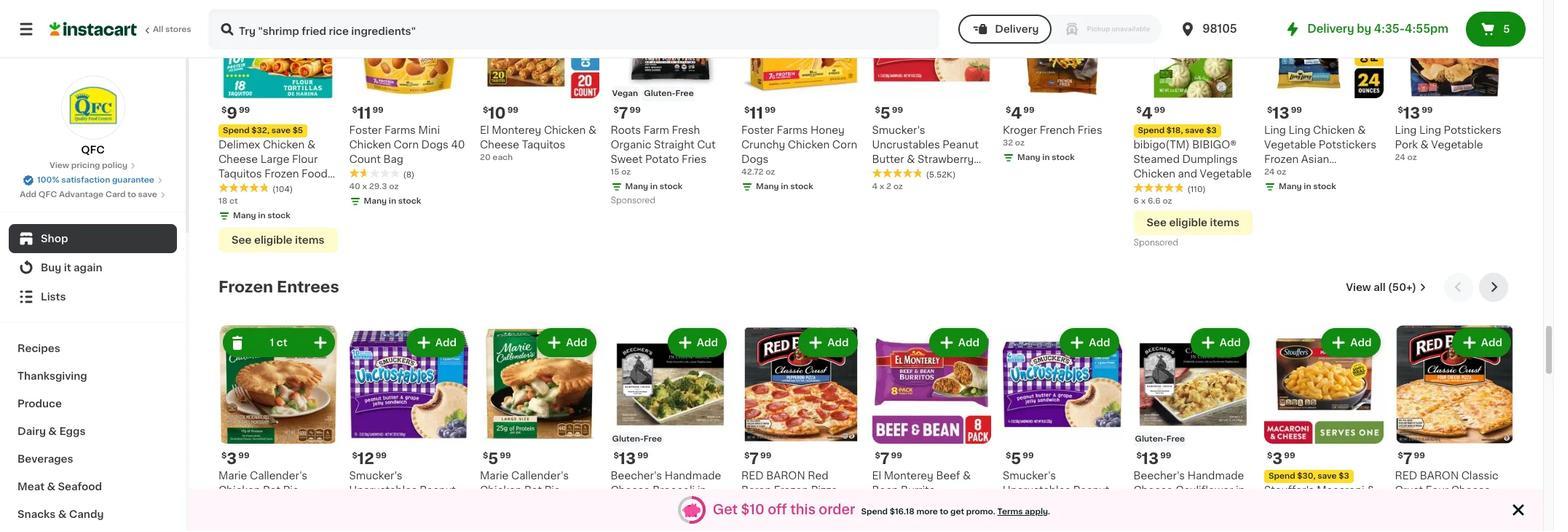 Task type: vqa. For each thing, say whether or not it's contained in the screenshot.
bottom "8PM"
no



Task type: locate. For each thing, give the bounding box(es) containing it.
in right broccoli
[[698, 486, 707, 496]]

2 jelly from the left
[[1083, 501, 1107, 511]]

farms up crunchy
[[777, 125, 808, 135]]

$ 13 99 up ling ling chicken & vegetable potstickers frozen asian appetizers
[[1268, 105, 1303, 121]]

gluten-free up beecher's handmade cheese broccoli in cheese sauce
[[612, 436, 662, 444]]

product group
[[219, 0, 338, 252], [349, 0, 468, 210], [480, 0, 599, 164], [611, 0, 730, 209], [742, 0, 861, 196], [872, 0, 992, 193], [1134, 0, 1253, 251], [219, 325, 338, 532], [349, 325, 468, 532], [480, 325, 599, 532], [611, 325, 730, 532], [742, 325, 861, 532], [872, 325, 992, 527], [1003, 325, 1122, 532], [1134, 325, 1253, 532], [1265, 325, 1384, 532], [1396, 325, 1515, 532]]

1 horizontal spatial view
[[1347, 282, 1372, 293]]

broccoli
[[653, 486, 695, 496]]

add button inside product group
[[408, 330, 464, 356]]

el inside el monterey chicken & cheese taquitos 20 each
[[480, 125, 489, 135]]

stouffer's
[[1265, 486, 1315, 496]]

$ 13 99 up beecher's handmade cheese cauliflower in cheese sauce
[[1137, 452, 1172, 467]]

1 horizontal spatial delivery
[[1308, 23, 1355, 34]]

sponsored badge image
[[611, 197, 655, 205], [1134, 239, 1178, 247]]

pie, for 5
[[545, 486, 563, 496]]

0 vertical spatial pizza
[[811, 486, 838, 496]]

0 horizontal spatial 4
[[872, 183, 878, 191]]

fries inside roots farm fresh organic straight cut sweet potato fries 15 oz
[[682, 154, 707, 164]]

smucker's inside smucker's uncrustables peanut butter & strawberry jam sandwich
[[872, 125, 926, 135]]

pizza inside red baron classic crust four cheese pizza
[[1396, 501, 1422, 511]]

0 horizontal spatial see
[[232, 235, 252, 245]]

roots
[[611, 125, 641, 135]]

many down "lb"
[[887, 514, 910, 522]]

add inside product group
[[436, 338, 457, 348]]

farms inside "foster farms honey crunchy chicken corn dogs 42.72 oz"
[[777, 125, 808, 135]]

0 horizontal spatial taquitos
[[219, 169, 262, 179]]

baron inside red baron classic crust four cheese pizza
[[1421, 471, 1459, 482]]

close image
[[1510, 502, 1528, 519]]

delivery by 4:35-4:55pm link
[[1285, 20, 1449, 38]]

2 11 from the left
[[750, 105, 763, 121]]

marie for 3
[[219, 471, 247, 482]]

2 marie from the left
[[480, 471, 509, 482]]

pepperoni
[[742, 515, 794, 525]]

0 vertical spatial view
[[49, 162, 69, 170]]

0 vertical spatial eligible
[[1170, 217, 1208, 228]]

many in stock down burrito
[[887, 514, 944, 522]]

2 callender's from the left
[[511, 471, 569, 482]]

sauce for cauliflower
[[1176, 501, 1208, 511]]

many in stock inside product group
[[233, 212, 291, 220]]

sandwich for (10k)
[[1003, 515, 1053, 525]]

0 horizontal spatial 11
[[358, 105, 371, 121]]

2 inside el monterey beef & bean burrito 2 lb
[[872, 500, 878, 508]]

pot for 3
[[263, 486, 281, 496]]

smucker's uncrustables peanut butter & strawberry jam sandwich
[[872, 125, 979, 179]]

1 horizontal spatial sauce
[[1176, 501, 1208, 511]]

98105
[[1203, 23, 1238, 34]]

gluten- for beecher's handmade cheese cauliflower in cheese sauce
[[1135, 436, 1167, 444]]

1 baron from the left
[[767, 471, 806, 482]]

2 baron from the left
[[1421, 471, 1459, 482]]

1 horizontal spatial vegetable
[[1265, 140, 1317, 150]]

spend down "lb"
[[861, 508, 888, 516]]

in down potato
[[651, 183, 658, 191]]

frozen inside delimex chicken & cheese large flour taquitos frozen food snacks
[[265, 169, 299, 179]]

1 $ 4 99 from the left
[[1006, 105, 1035, 121]]

1 horizontal spatial pie,
[[545, 486, 563, 496]]

0 horizontal spatial handmade
[[665, 471, 722, 482]]

&
[[589, 125, 597, 135], [1358, 125, 1366, 135], [307, 140, 316, 150], [1421, 140, 1429, 150], [907, 154, 915, 164], [48, 427, 57, 437], [963, 471, 971, 482], [47, 482, 55, 493], [1368, 486, 1376, 496], [384, 501, 392, 511], [1038, 501, 1046, 511], [58, 510, 67, 520]]

32
[[1003, 139, 1014, 147]]

french
[[1040, 125, 1076, 135]]

0 horizontal spatial 40
[[349, 183, 361, 191]]

red inside red baron classic crust four cheese pizza
[[1396, 471, 1418, 482]]

0 vertical spatial see eligible items
[[1147, 217, 1240, 228]]

$ 13 99 for beecher's handmade cheese broccoli in cheese sauce
[[614, 452, 649, 467]]

crust inside red baron red baron frozen pizza classic crust pepperoni
[[781, 501, 810, 511]]

foster up count
[[349, 125, 382, 135]]

beecher's inside beecher's handmade cheese cauliflower in cheese sauce
[[1134, 471, 1186, 482]]

$ 3 99
[[221, 452, 250, 467], [1268, 452, 1296, 467]]

1 vertical spatial crust
[[781, 501, 810, 511]]

baron for four
[[1421, 471, 1459, 482]]

view
[[49, 162, 69, 170], [1347, 282, 1372, 293]]

uncrustables
[[872, 140, 940, 150], [349, 486, 417, 496], [1003, 486, 1071, 496]]

many in stock for el monterey beef & bean burrito
[[887, 514, 944, 522]]

7 up bean
[[881, 452, 890, 467]]

remove marie callender's chicken pot pie, frozen meal image
[[228, 334, 246, 352]]

uncrustables down $ 12 99
[[349, 486, 417, 496]]

1 horizontal spatial crust
[[1396, 486, 1424, 496]]

2 $ 11 99 from the left
[[745, 105, 776, 121]]

0 horizontal spatial sauce
[[653, 501, 685, 511]]

2 horizontal spatial meal
[[1344, 501, 1369, 511]]

vegetable inside ling ling chicken & vegetable potstickers frozen asian appetizers
[[1265, 140, 1317, 150]]

0 horizontal spatial view
[[49, 162, 69, 170]]

5 button
[[1467, 12, 1526, 47]]

frozen entrees
[[219, 279, 339, 295]]

delivery
[[1308, 23, 1355, 34], [995, 24, 1039, 34]]

peanut for (5.52k)
[[943, 140, 979, 150]]

13
[[1273, 105, 1290, 121], [1404, 105, 1421, 121], [619, 452, 636, 467], [1142, 452, 1159, 467]]

$3
[[1207, 126, 1217, 134], [1339, 473, 1350, 481]]

1 horizontal spatial handmade
[[1188, 471, 1245, 482]]

1 vertical spatial to
[[940, 508, 949, 516]]

sandwich down $ 12 99
[[349, 515, 399, 525]]

$ 13 99 up pork
[[1398, 105, 1433, 121]]

butter inside smucker's uncrustables peanut butter & strawberry jam sandwich
[[872, 154, 905, 164]]

red
[[742, 471, 764, 482], [1396, 471, 1418, 482]]

1 foster from the left
[[349, 125, 382, 135]]

product group containing 4
[[1134, 0, 1253, 251]]

chicken inside delimex chicken & cheese large flour taquitos frozen food snacks
[[263, 140, 305, 150]]

farms inside foster farms mini chicken corn dogs 40 count bag
[[385, 125, 416, 135]]

2 horizontal spatial 4
[[1142, 105, 1153, 121]]

snacks inside delimex chicken & cheese large flour taquitos frozen food snacks
[[219, 183, 255, 193]]

chicken
[[544, 125, 586, 135], [1314, 125, 1356, 135], [263, 140, 305, 150], [349, 140, 391, 150], [788, 140, 830, 150], [1134, 169, 1176, 179], [219, 486, 260, 496], [480, 486, 522, 496]]

oz inside ling ling potstickers pork & vegetable 24 oz
[[1408, 153, 1418, 161]]

1 smucker's uncrustables peanut butter & grape jelly sandwich from the left
[[349, 471, 456, 525]]

grape inside product group
[[395, 501, 426, 511]]

0 horizontal spatial qfc
[[38, 191, 57, 199]]

vegetable inside ling ling potstickers pork & vegetable 24 oz
[[1432, 140, 1484, 150]]

2 horizontal spatial x
[[1141, 197, 1146, 205]]

jelly inside product group
[[429, 501, 453, 511]]

0 horizontal spatial $ 5 99
[[483, 452, 511, 467]]

dogs inside foster farms mini chicken corn dogs 40 count bag
[[421, 140, 449, 150]]

$3 up bibigo®
[[1207, 126, 1217, 134]]

1 callender's from the left
[[250, 471, 308, 482]]

beecher's up broccoli
[[611, 471, 662, 482]]

beverages link
[[9, 446, 177, 474]]

dogs up 42.72
[[742, 154, 769, 164]]

7 for red baron red baron frozen pizza classic crust pepperoni
[[750, 452, 759, 467]]

uncrustables for (5.52k)
[[872, 140, 940, 150]]

smucker's uncrustables peanut butter & grape jelly sandwich inside product group
[[349, 471, 456, 525]]

gluten-free for beecher's handmade cheese broccoli in cheese sauce
[[612, 436, 662, 444]]

burrito
[[901, 486, 936, 496]]

$ 7 99 for roots farm fresh organic straight cut sweet potato fries
[[614, 105, 641, 121]]

free up fresh
[[676, 89, 694, 97]]

1 horizontal spatial taquitos
[[522, 140, 566, 150]]

$ 11 99
[[352, 105, 384, 121], [745, 105, 776, 121]]

(104)
[[272, 185, 293, 193]]

0 horizontal spatial x
[[363, 183, 367, 191]]

see eligible items for 9
[[232, 235, 325, 245]]

eligible for 4
[[1170, 217, 1208, 228]]

in
[[1043, 153, 1050, 161], [651, 183, 658, 191], [781, 183, 789, 191], [1304, 183, 1312, 191], [389, 197, 396, 205], [258, 212, 266, 220], [698, 486, 707, 496], [1236, 486, 1245, 496], [912, 514, 920, 522]]

many for roots farm fresh organic straight cut sweet potato fries
[[625, 183, 649, 191]]

meal
[[256, 501, 280, 511], [517, 501, 542, 511], [1344, 501, 1369, 511]]

0 horizontal spatial marie callender's chicken pot pie, frozen meal
[[219, 471, 308, 511]]

2 smucker's uncrustables peanut butter & grape jelly sandwich from the left
[[1003, 471, 1110, 525]]

1 pie, from the left
[[283, 486, 302, 496]]

0 vertical spatial ct
[[229, 197, 238, 205]]

100%
[[37, 176, 59, 184]]

3 meal from the left
[[1344, 501, 1369, 511]]

buy it again
[[41, 263, 102, 273]]

0 horizontal spatial 2
[[872, 500, 878, 508]]

2 foster from the left
[[742, 125, 774, 135]]

oz inside product group
[[1163, 197, 1173, 205]]

corn up bag
[[394, 140, 419, 150]]

see eligible items button for 4
[[1134, 210, 1253, 235]]

chicken inside ling ling chicken & vegetable potstickers frozen asian appetizers
[[1314, 125, 1356, 135]]

$ 7 99 up roots
[[614, 105, 641, 121]]

& inside smucker's uncrustables peanut butter & strawberry jam sandwich
[[907, 154, 915, 164]]

stock inside item carousel region
[[921, 514, 944, 522]]

13 up beecher's handmade cheese cauliflower in cheese sauce
[[1142, 452, 1159, 467]]

delivery inside delivery button
[[995, 24, 1039, 34]]

(110)
[[1188, 185, 1206, 193]]

vegetable right pork
[[1432, 140, 1484, 150]]

potstickers
[[1444, 125, 1502, 135], [1319, 140, 1377, 150]]

1 farms from the left
[[385, 125, 416, 135]]

13 up pork
[[1404, 105, 1421, 121]]

snacks up 18 ct
[[219, 183, 255, 193]]

snacks
[[219, 183, 255, 193], [17, 510, 56, 520]]

satisfaction
[[61, 176, 110, 184]]

9 add button from the left
[[1454, 330, 1510, 356]]

foster up crunchy
[[742, 125, 774, 135]]

2 beecher's from the left
[[1134, 471, 1186, 482]]

cheese inside delimex chicken & cheese large flour taquitos frozen food snacks
[[219, 154, 258, 164]]

1 horizontal spatial dogs
[[742, 154, 769, 164]]

eligible
[[1170, 217, 1208, 228], [254, 235, 293, 245]]

view pricing policy
[[49, 162, 128, 170]]

1 horizontal spatial smucker's uncrustables peanut butter & grape jelly sandwich
[[1003, 471, 1110, 525]]

frozen inside red baron red baron frozen pizza classic crust pepperoni
[[774, 486, 809, 496]]

0 horizontal spatial butter
[[349, 501, 381, 511]]

many in stock down appetizers
[[1279, 183, 1337, 191]]

smucker's uncrustables peanut butter & grape jelly sandwich
[[349, 471, 456, 525], [1003, 471, 1110, 525]]

0 horizontal spatial see eligible items
[[232, 235, 325, 245]]

1 add button from the left
[[408, 330, 464, 356]]

1 horizontal spatial items
[[1210, 217, 1240, 228]]

save left $5
[[272, 126, 291, 134]]

roots farm fresh organic straight cut sweet potato fries 15 oz
[[611, 125, 716, 176]]

8 add button from the left
[[1323, 330, 1380, 356]]

0 horizontal spatial potstickers
[[1319, 140, 1377, 150]]

$ 7 99 for el monterey beef & bean burrito
[[875, 452, 903, 467]]

fresh
[[672, 125, 700, 135]]

view left the all
[[1347, 282, 1372, 293]]

handmade for cauliflower
[[1188, 471, 1245, 482]]

1 $ 11 99 from the left
[[352, 105, 384, 121]]

spend for 4
[[1138, 126, 1165, 134]]

callender's
[[250, 471, 308, 482], [511, 471, 569, 482]]

$ 7 99
[[614, 105, 641, 121], [745, 452, 772, 467], [875, 452, 903, 467], [1398, 452, 1426, 467]]

1 vertical spatial snacks
[[17, 510, 56, 520]]

1 horizontal spatial pot
[[525, 486, 542, 496]]

1 horizontal spatial 11
[[750, 105, 763, 121]]

1 horizontal spatial 24
[[1396, 153, 1406, 161]]

stock for el monterey beef & bean burrito
[[921, 514, 944, 522]]

1 grape from the left
[[395, 501, 426, 511]]

fries right french
[[1078, 125, 1103, 135]]

delivery inside delivery by 4:35-4:55pm link
[[1308, 23, 1355, 34]]

many down kroger
[[1018, 153, 1041, 161]]

4 up kroger
[[1012, 105, 1022, 121]]

macaroni
[[1317, 486, 1365, 496]]

$
[[221, 106, 227, 114], [352, 106, 358, 114], [483, 106, 488, 114], [614, 106, 619, 114], [745, 106, 750, 114], [875, 106, 881, 114], [1006, 106, 1012, 114], [1137, 106, 1142, 114], [1268, 106, 1273, 114], [1398, 106, 1404, 114], [221, 452, 227, 460], [352, 452, 358, 460], [483, 452, 488, 460], [614, 452, 619, 460], [745, 452, 750, 460], [875, 452, 881, 460], [1006, 452, 1012, 460], [1137, 452, 1142, 460], [1268, 452, 1273, 460], [1398, 452, 1404, 460]]

corn inside foster farms mini chicken corn dogs 40 count bag
[[394, 140, 419, 150]]

see eligible items button down (110)
[[1134, 210, 1253, 235]]

foster inside foster farms mini chicken corn dogs 40 count bag
[[349, 125, 382, 135]]

many inside item carousel region
[[887, 514, 910, 522]]

spend inside item carousel region
[[1269, 473, 1296, 481]]

peanut inside smucker's uncrustables peanut butter & strawberry jam sandwich
[[943, 140, 979, 150]]

dogs
[[421, 140, 449, 150], [742, 154, 769, 164]]

2 red from the left
[[1396, 471, 1418, 482]]

1 3 from the left
[[227, 452, 237, 467]]

$ 4 99 up spend $18, save $3
[[1137, 105, 1166, 121]]

sauce down broccoli
[[653, 501, 685, 511]]

see eligible items button up frozen entrees
[[219, 228, 338, 252]]

0 horizontal spatial free
[[644, 436, 662, 444]]

99 inside $ 12 99
[[376, 452, 387, 460]]

1 horizontal spatial monterey
[[884, 471, 934, 482]]

sauce inside beecher's handmade cheese broccoli in cheese sauce
[[653, 501, 685, 511]]

4 for kroger french fries
[[1012, 105, 1022, 121]]

1 vertical spatial ct
[[277, 338, 287, 348]]

ling
[[1265, 125, 1287, 135], [1289, 125, 1311, 135], [1396, 125, 1417, 135], [1420, 125, 1442, 135]]

el up bean
[[872, 471, 882, 482]]

1 11 from the left
[[358, 105, 371, 121]]

dogs down mini
[[421, 140, 449, 150]]

$3 up the macaroni
[[1339, 473, 1350, 481]]

items down dumplings
[[1210, 217, 1240, 228]]

butter up jam
[[872, 154, 905, 164]]

$ 11 99 up count
[[352, 105, 384, 121]]

2 $ 3 99 from the left
[[1268, 452, 1296, 467]]

qfc up view pricing policy link
[[81, 145, 105, 155]]

in down 40 x 29.3 oz
[[389, 197, 396, 205]]

13 for beecher's handmade cheese cauliflower in cheese sauce
[[1142, 452, 1159, 467]]

items up entrees
[[295, 235, 325, 245]]

1 marie callender's chicken pot pie, frozen meal from the left
[[219, 471, 308, 511]]

2 meal from the left
[[517, 501, 542, 511]]

2 farms from the left
[[777, 125, 808, 135]]

terms
[[998, 508, 1023, 516]]

it
[[64, 263, 71, 273]]

butter down 12
[[349, 501, 381, 511]]

butter for (5.52k)
[[872, 154, 905, 164]]

2 pot from the left
[[525, 486, 542, 496]]

$ 5 99 for smucker's uncrustables peanut butter & grape jelly sandwich
[[1006, 452, 1034, 467]]

2 sauce from the left
[[1176, 501, 1208, 511]]

4 for spend $18, save $3
[[1142, 105, 1153, 121]]

1 vertical spatial items
[[295, 235, 325, 245]]

$3 inside product group
[[1207, 126, 1217, 134]]

view for view pricing policy
[[49, 162, 69, 170]]

99
[[239, 106, 250, 114], [373, 106, 384, 114], [508, 106, 519, 114], [630, 106, 641, 114], [765, 106, 776, 114], [892, 106, 904, 114], [1024, 106, 1035, 114], [1155, 106, 1166, 114], [1292, 106, 1303, 114], [1422, 106, 1433, 114], [238, 452, 250, 460], [376, 452, 387, 460], [500, 452, 511, 460], [638, 452, 649, 460], [761, 452, 772, 460], [891, 452, 903, 460], [1023, 452, 1034, 460], [1161, 452, 1172, 460], [1285, 452, 1296, 460], [1415, 452, 1426, 460]]

0 vertical spatial el
[[480, 125, 489, 135]]

foster farms mini chicken corn dogs 40 count bag
[[349, 125, 465, 164]]

1 horizontal spatial ct
[[277, 338, 287, 348]]

red for red baron red baron frozen pizza classic crust pepperoni
[[742, 471, 764, 482]]

7 up red baron classic crust four cheese pizza
[[1404, 452, 1413, 467]]

fries down cut
[[682, 154, 707, 164]]

1 horizontal spatial see
[[1147, 217, 1167, 228]]

0 horizontal spatial $ 4 99
[[1006, 105, 1035, 121]]

many in stock for foster farms honey crunchy chicken corn dogs
[[756, 183, 814, 191]]

many in stock down potato
[[625, 183, 683, 191]]

1 corn from the left
[[394, 140, 419, 150]]

2 grape from the left
[[1049, 501, 1080, 511]]

1 vertical spatial $3
[[1339, 473, 1350, 481]]

cheese inside el monterey chicken & cheese taquitos 20 each
[[480, 140, 520, 150]]

gluten-free
[[612, 436, 662, 444], [1135, 436, 1185, 444]]

2 $ 4 99 from the left
[[1137, 105, 1166, 121]]

1 pot from the left
[[263, 486, 281, 496]]

2 horizontal spatial $ 5 99
[[1006, 452, 1034, 467]]

spend
[[223, 126, 250, 134], [1138, 126, 1165, 134], [1269, 473, 1296, 481], [861, 508, 888, 516]]

item carousel region
[[219, 273, 1515, 532]]

stock left get
[[921, 514, 944, 522]]

in right "cauliflower"
[[1236, 486, 1245, 496]]

in inside beecher's handmade cheese broccoli in cheese sauce
[[698, 486, 707, 496]]

1 handmade from the left
[[665, 471, 722, 482]]

1 horizontal spatial qfc
[[81, 145, 105, 155]]

pricing
[[71, 162, 100, 170]]

1 vertical spatial 40
[[349, 183, 361, 191]]

butter inside product group
[[349, 501, 381, 511]]

see for 4
[[1147, 217, 1167, 228]]

sauce inside beecher's handmade cheese cauliflower in cheese sauce
[[1176, 501, 1208, 511]]

cauliflower
[[1176, 486, 1234, 496]]

chicken inside foster farms mini chicken corn dogs 40 count bag
[[349, 140, 391, 150]]

1 horizontal spatial sponsored badge image
[[1134, 239, 1178, 247]]

marie callender's chicken pot pie, frozen meal
[[219, 471, 308, 511], [480, 471, 569, 511]]

monterey
[[492, 125, 542, 135], [884, 471, 934, 482]]

0 horizontal spatial crust
[[781, 501, 810, 511]]

stock for kroger french fries
[[1052, 153, 1075, 161]]

stock down (104)
[[268, 212, 291, 220]]

sandwich inside smucker's uncrustables peanut butter & strawberry jam sandwich
[[897, 169, 947, 179]]

x inside product group
[[1141, 197, 1146, 205]]

farm
[[644, 125, 670, 135]]

vegetable down dumplings
[[1200, 169, 1252, 179]]

many for foster farms honey crunchy chicken corn dogs
[[756, 183, 779, 191]]

4 down jam
[[872, 183, 878, 191]]

5
[[1504, 24, 1511, 34], [881, 105, 891, 121], [488, 452, 499, 467], [1012, 452, 1022, 467]]

uncrustables up jam
[[872, 140, 940, 150]]

13 for beecher's handmade cheese broccoli in cheese sauce
[[619, 452, 636, 467]]

peanut
[[943, 140, 979, 150], [420, 486, 456, 496], [1074, 486, 1110, 496]]

fries
[[1078, 125, 1103, 135], [682, 154, 707, 164]]

product group containing 12
[[349, 325, 468, 532]]

1 vertical spatial taquitos
[[219, 169, 262, 179]]

0 horizontal spatial 3
[[227, 452, 237, 467]]

monterey inside el monterey chicken & cheese taquitos 20 each
[[492, 125, 542, 135]]

foster
[[349, 125, 382, 135], [742, 125, 774, 135]]

2 corn from the left
[[833, 140, 858, 150]]

13 for ling ling potstickers pork & vegetable
[[1404, 105, 1421, 121]]

sandwich left (10k)
[[1003, 515, 1053, 525]]

0 vertical spatial to
[[128, 191, 136, 199]]

★★★★★
[[349, 169, 400, 179], [872, 169, 923, 179], [872, 169, 923, 179], [219, 183, 270, 193], [219, 183, 270, 193], [1134, 183, 1185, 193], [1134, 183, 1185, 193], [742, 515, 793, 525], [742, 515, 793, 525], [1003, 515, 1054, 525], [1003, 515, 1054, 525]]

asian
[[1302, 154, 1330, 164]]

x right 6
[[1141, 197, 1146, 205]]

2 horizontal spatial peanut
[[1074, 486, 1110, 496]]

1 horizontal spatial 2
[[887, 183, 892, 191]]

farms left mini
[[385, 125, 416, 135]]

1 meal from the left
[[256, 501, 280, 511]]

0 horizontal spatial sandwich
[[349, 515, 399, 525]]

grape for 12
[[395, 501, 426, 511]]

0 vertical spatial potstickers
[[1444, 125, 1502, 135]]

1 horizontal spatial gluten-
[[644, 89, 676, 97]]

bibigo®
[[1193, 140, 1237, 150]]

smucker's up jam
[[872, 125, 926, 135]]

7 for roots farm fresh organic straight cut sweet potato fries
[[619, 105, 628, 121]]

handmade up "cauliflower"
[[1188, 471, 1245, 482]]

1 sauce from the left
[[653, 501, 685, 511]]

many in stock down 42.72
[[756, 183, 814, 191]]

smucker's for (10k)
[[1003, 471, 1057, 482]]

4 up spend $18, save $3
[[1142, 105, 1153, 121]]

many down 40 x 29.3 oz
[[364, 197, 387, 205]]

0 horizontal spatial smucker's
[[349, 471, 403, 482]]

stock down "foster farms honey crunchy chicken corn dogs 42.72 oz"
[[791, 183, 814, 191]]

1 gluten-free from the left
[[612, 436, 662, 444]]

beecher's inside beecher's handmade cheese broccoli in cheese sauce
[[611, 471, 662, 482]]

0 horizontal spatial baron
[[767, 471, 806, 482]]

1 red from the left
[[742, 471, 764, 482]]

marie for 5
[[480, 471, 509, 482]]

oz inside "foster farms honey crunchy chicken corn dogs 42.72 oz"
[[766, 168, 775, 176]]

1 horizontal spatial peanut
[[943, 140, 979, 150]]

delimex
[[219, 140, 260, 150]]

el inside el monterey beef & bean burrito 2 lb
[[872, 471, 882, 482]]

get $10 off this order status
[[707, 503, 1057, 518]]

1 horizontal spatial 3
[[1273, 452, 1283, 467]]

5 for smucker's uncrustables peanut butter & strawberry jam sandwich
[[881, 105, 891, 121]]

gluten- up beecher's handmade cheese cauliflower in cheese sauce
[[1135, 436, 1167, 444]]

stock inside product group
[[268, 212, 291, 220]]

flour
[[292, 154, 318, 164]]

many down 42.72
[[756, 183, 779, 191]]

add for fifth add button
[[959, 338, 980, 348]]

1 horizontal spatial farms
[[777, 125, 808, 135]]

$ 3 99 for spend
[[1268, 452, 1296, 467]]

produce
[[17, 399, 62, 409]]

1 horizontal spatial meal
[[517, 501, 542, 511]]

2 marie callender's chicken pot pie, frozen meal from the left
[[480, 471, 569, 511]]

$ 11 99 for foster farms honey crunchy chicken corn dogs
[[745, 105, 776, 121]]

2 handmade from the left
[[1188, 471, 1245, 482]]

see down 6.6 at the right of page
[[1147, 217, 1167, 228]]

butter left '.'
[[1003, 501, 1035, 511]]

sponsored badge image down 15
[[611, 197, 655, 205]]

gluten- right vegan
[[644, 89, 676, 97]]

99 inside $ 10 99
[[508, 106, 519, 114]]

jelly
[[429, 501, 453, 511], [1083, 501, 1107, 511]]

1 horizontal spatial marie
[[480, 471, 509, 482]]

get
[[951, 508, 965, 516]]

cheese inside red baron classic crust four cheese pizza
[[1452, 486, 1491, 496]]

1 horizontal spatial $ 3 99
[[1268, 452, 1296, 467]]

0 vertical spatial qfc
[[81, 145, 105, 155]]

2 gluten-free from the left
[[1135, 436, 1185, 444]]

each
[[493, 153, 513, 161]]

frozen
[[1265, 154, 1299, 164], [265, 169, 299, 179], [219, 279, 273, 295], [774, 486, 809, 496], [219, 501, 253, 511], [480, 501, 515, 511], [1307, 501, 1341, 511]]

free up beecher's handmade cheese broccoli in cheese sauce
[[644, 436, 662, 444]]

$ 13 99 for ling ling chicken & vegetable potstickers frozen asian appetizers
[[1268, 105, 1303, 121]]

1 horizontal spatial smucker's
[[872, 125, 926, 135]]

$5
[[293, 126, 303, 134]]

handmade inside beecher's handmade cheese broccoli in cheese sauce
[[665, 471, 722, 482]]

potato
[[645, 154, 679, 164]]

jelly for 5
[[1083, 501, 1107, 511]]

smucker's up 'apply'
[[1003, 471, 1057, 482]]

save up the macaroni
[[1318, 473, 1337, 481]]

7 up baron
[[750, 452, 759, 467]]

$ inside $ 9 99
[[221, 106, 227, 114]]

sandwich down the strawberry
[[897, 169, 947, 179]]

11 up crunchy
[[750, 105, 763, 121]]

add for ninth add button from the left
[[1482, 338, 1503, 348]]

uncrustables for (10k)
[[1003, 486, 1071, 496]]

0 horizontal spatial items
[[295, 235, 325, 245]]

lists link
[[9, 283, 177, 312]]

1 horizontal spatial gluten-free
[[1135, 436, 1185, 444]]

ct right 1 at the left of the page
[[277, 338, 287, 348]]

2 pie, from the left
[[545, 486, 563, 496]]

baron inside red baron red baron frozen pizza classic crust pepperoni
[[767, 471, 806, 482]]

baron for frozen
[[767, 471, 806, 482]]

baron up four on the bottom right of the page
[[1421, 471, 1459, 482]]

snacks & candy link
[[9, 501, 177, 529]]

0 horizontal spatial see eligible items button
[[219, 228, 338, 252]]

lists
[[41, 292, 66, 302]]

grape
[[395, 501, 426, 511], [1049, 501, 1080, 511]]

2 3 from the left
[[1273, 452, 1283, 467]]

1 horizontal spatial $ 4 99
[[1137, 105, 1166, 121]]

stock down potato
[[660, 183, 683, 191]]

1 beecher's from the left
[[611, 471, 662, 482]]

ct right "18"
[[229, 197, 238, 205]]

callender's for 3
[[250, 471, 308, 482]]

98105 button
[[1180, 9, 1267, 50]]

stock down (8)
[[398, 197, 421, 205]]

0 horizontal spatial gluten-
[[612, 436, 644, 444]]

3
[[227, 452, 237, 467], [1273, 452, 1283, 467]]

sponsored badge image down 6.6 at the right of page
[[1134, 239, 1178, 247]]

& inside el monterey chicken & cheese taquitos 20 each
[[589, 125, 597, 135]]

1 horizontal spatial jelly
[[1083, 501, 1107, 511]]

many in stock for roots farm fresh organic straight cut sweet potato fries
[[625, 183, 683, 191]]

foster inside "foster farms honey crunchy chicken corn dogs 42.72 oz"
[[742, 125, 774, 135]]

$ 4 99 up kroger
[[1006, 105, 1035, 121]]

entrees
[[277, 279, 339, 295]]

oz inside kroger french fries 32 oz
[[1015, 139, 1025, 147]]

0 horizontal spatial el
[[480, 125, 489, 135]]

crust up (331)
[[781, 501, 810, 511]]

sandwich inside product group
[[349, 515, 399, 525]]

1 horizontal spatial see eligible items
[[1147, 217, 1240, 228]]

dairy
[[17, 427, 46, 437]]

smucker's down $ 12 99
[[349, 471, 403, 482]]

kroger
[[1003, 125, 1038, 135]]

uncrustables inside product group
[[349, 486, 417, 496]]

uncrustables inside smucker's uncrustables peanut butter & strawberry jam sandwich
[[872, 140, 940, 150]]

callender's for 5
[[511, 471, 569, 482]]

1 $ 3 99 from the left
[[221, 452, 250, 467]]

crust left four on the bottom right of the page
[[1396, 486, 1424, 496]]

spend for 3
[[1269, 473, 1296, 481]]

18 ct
[[219, 197, 238, 205]]

0 horizontal spatial peanut
[[420, 486, 456, 496]]

0 horizontal spatial delivery
[[995, 24, 1039, 34]]

$ 7 99 up baron
[[745, 452, 772, 467]]

1 horizontal spatial uncrustables
[[872, 140, 940, 150]]

1 marie from the left
[[219, 471, 247, 482]]

chicken inside el monterey chicken & cheese taquitos 20 each
[[544, 125, 586, 135]]

11 up count
[[358, 105, 371, 121]]

1 vertical spatial pizza
[[1396, 501, 1422, 511]]

many in stock for ling ling chicken & vegetable potstickers frozen asian appetizers
[[1279, 183, 1337, 191]]

0 vertical spatial 2
[[887, 183, 892, 191]]

x down jam
[[880, 183, 885, 191]]

2 ling from the left
[[1289, 125, 1311, 135]]

None search field
[[208, 9, 940, 50]]

spend up stouffer's at right bottom
[[1269, 473, 1296, 481]]

$ 7 99 up bean
[[875, 452, 903, 467]]

chicken inside "foster farms honey crunchy chicken corn dogs 42.72 oz"
[[788, 140, 830, 150]]

1 jelly from the left
[[429, 501, 453, 511]]

add qfc advantage card to save
[[20, 191, 157, 199]]

honey
[[811, 125, 845, 135]]

shop link
[[9, 224, 177, 254]]

stock down kroger french fries 32 oz
[[1052, 153, 1075, 161]]

0 horizontal spatial gluten-free
[[612, 436, 662, 444]]

see down 18 ct
[[232, 235, 252, 245]]

1 vertical spatial potstickers
[[1319, 140, 1377, 150]]

many in stock inside item carousel region
[[887, 514, 944, 522]]

1 horizontal spatial baron
[[1421, 471, 1459, 482]]

1 horizontal spatial 4
[[1012, 105, 1022, 121]]

0 horizontal spatial corn
[[394, 140, 419, 150]]

potstickers inside ling ling potstickers pork & vegetable 24 oz
[[1444, 125, 1502, 135]]

0 horizontal spatial meal
[[256, 501, 280, 511]]

2 left "lb"
[[872, 500, 878, 508]]

$ 13 99 for beecher's handmade cheese cauliflower in cheese sauce
[[1137, 452, 1172, 467]]

smucker's uncrustables peanut butter & grape jelly sandwich for 5
[[1003, 471, 1110, 525]]

4 ling from the left
[[1420, 125, 1442, 135]]

many in stock down kroger french fries 32 oz
[[1018, 153, 1075, 161]]

0 vertical spatial classic
[[1462, 471, 1499, 482]]

to down guarantee
[[128, 191, 136, 199]]

1 vertical spatial sponsored badge image
[[1134, 239, 1178, 247]]

0 vertical spatial dogs
[[421, 140, 449, 150]]

in inside product group
[[258, 212, 266, 220]]

5 for marie callender's chicken pot pie, frozen meal
[[488, 452, 499, 467]]

baron left red
[[767, 471, 806, 482]]

save inside item carousel region
[[1318, 473, 1337, 481]]

0 vertical spatial fries
[[1078, 125, 1103, 135]]

$ 5 99 for smucker's uncrustables peanut butter & strawberry jam sandwich
[[875, 105, 904, 121]]

1 horizontal spatial pizza
[[1396, 501, 1422, 511]]

monterey inside el monterey beef & bean burrito 2 lb
[[884, 471, 934, 482]]



Task type: describe. For each thing, give the bounding box(es) containing it.
get
[[713, 504, 738, 517]]

grape for 5
[[1049, 501, 1080, 511]]

mini
[[419, 125, 440, 135]]

product group containing 9
[[219, 0, 338, 252]]

farms for chicken
[[777, 125, 808, 135]]

beecher's for cauliflower
[[1134, 471, 1186, 482]]

ct for 1 ct
[[277, 338, 287, 348]]

spend inside get $10 off this order spend $16.18 more to get promo. terms apply .
[[861, 508, 888, 516]]

4:35-
[[1375, 23, 1405, 34]]

qfc logo image
[[61, 76, 125, 140]]

$10
[[741, 504, 765, 517]]

beecher's handmade cheese cauliflower in cheese sauce
[[1134, 471, 1245, 511]]

stock for roots farm fresh organic straight cut sweet potato fries
[[660, 183, 683, 191]]

recipes
[[17, 344, 60, 354]]

add for 4th add button
[[828, 338, 849, 348]]

smucker's for (5.52k)
[[872, 125, 926, 135]]

four
[[1426, 486, 1449, 496]]

beverages
[[17, 455, 73, 465]]

count
[[349, 154, 381, 164]]

1 vertical spatial qfc
[[38, 191, 57, 199]]

& inside stouffer's macaroni & cheese frozen meal
[[1368, 486, 1376, 496]]

& inside ling ling potstickers pork & vegetable 24 oz
[[1421, 140, 1429, 150]]

all
[[153, 26, 163, 34]]

$ 3 99 for marie
[[221, 452, 250, 467]]

vegetable inside bibigo(tm) bibigo® steamed dumplings chicken and vegetable
[[1200, 169, 1252, 179]]

pie, for 3
[[283, 486, 302, 496]]

save down guarantee
[[138, 191, 157, 199]]

smucker's inside product group
[[349, 471, 403, 482]]

ling ling chicken & vegetable potstickers frozen asian appetizers
[[1265, 125, 1377, 179]]

see eligible items button for 9
[[219, 228, 338, 252]]

red for red baron classic crust four cheese pizza
[[1396, 471, 1418, 482]]

produce link
[[9, 391, 177, 418]]

terms apply button
[[998, 507, 1048, 518]]

11 for foster farms mini chicken corn dogs 40 count bag
[[358, 105, 371, 121]]

organic
[[611, 140, 652, 150]]

40 inside foster farms mini chicken corn dogs 40 count bag
[[451, 140, 465, 150]]

in inside beecher's handmade cheese cauliflower in cheese sauce
[[1236, 486, 1245, 496]]

spend $30, save $3
[[1269, 473, 1350, 481]]

product group containing 10
[[480, 0, 599, 164]]

fries inside kroger french fries 32 oz
[[1078, 125, 1103, 135]]

see eligible items for 4
[[1147, 217, 1240, 228]]

dairy & eggs link
[[9, 418, 177, 446]]

24 inside ling ling potstickers pork & vegetable 24 oz
[[1396, 153, 1406, 161]]

beef
[[936, 471, 961, 482]]

jelly for 12
[[429, 501, 453, 511]]

gluten-free for beecher's handmade cheese cauliflower in cheese sauce
[[1135, 436, 1185, 444]]

meal inside stouffer's macaroni & cheese frozen meal
[[1344, 501, 1369, 511]]

$30,
[[1298, 473, 1316, 481]]

sweet
[[611, 154, 643, 164]]

guarantee
[[112, 176, 154, 184]]

3 ling from the left
[[1396, 125, 1417, 135]]

5 add button from the left
[[931, 330, 987, 356]]

corn inside "foster farms honey crunchy chicken corn dogs 42.72 oz"
[[833, 140, 858, 150]]

ling ling potstickers pork & vegetable 24 oz
[[1396, 125, 1502, 161]]

3 for spend
[[1273, 452, 1283, 467]]

view all (50+)
[[1347, 282, 1417, 293]]

save for 4
[[1186, 126, 1205, 134]]

again
[[74, 263, 102, 273]]

4:55pm
[[1405, 23, 1449, 34]]

strawberry
[[918, 154, 974, 164]]

(5.52k)
[[926, 171, 956, 179]]

spend $32, save $5
[[223, 126, 303, 134]]

promo.
[[967, 508, 996, 516]]

frozen inside ling ling chicken & vegetable potstickers frozen asian appetizers
[[1265, 154, 1299, 164]]

$ 5 99 for marie callender's chicken pot pie, frozen meal
[[483, 452, 511, 467]]

see for 9
[[232, 235, 252, 245]]

& inside el monterey beef & bean burrito 2 lb
[[963, 471, 971, 482]]

$ 4 99 for kroger french fries
[[1006, 105, 1035, 121]]

smucker's uncrustables peanut butter & grape jelly sandwich for 12
[[349, 471, 456, 525]]

bibigo(tm) bibigo® steamed dumplings chicken and vegetable
[[1134, 140, 1252, 179]]

sponsored badge image inside product group
[[1134, 239, 1178, 247]]

save for 9
[[272, 126, 291, 134]]

bag
[[384, 154, 404, 164]]

$ inside $ 10 99
[[483, 106, 488, 114]]

4 x 2 oz
[[872, 183, 903, 191]]

crust inside red baron classic crust four cheese pizza
[[1396, 486, 1424, 496]]

candy
[[69, 510, 104, 520]]

in down "foster farms honey crunchy chicken corn dogs 42.72 oz"
[[781, 183, 789, 191]]

frozen inside stouffer's macaroni & cheese frozen meal
[[1307, 501, 1341, 511]]

increment quantity of marie callender's chicken pot pie, frozen meal image
[[311, 334, 329, 352]]

7 for el monterey beef & bean burrito
[[881, 452, 890, 467]]

delimex chicken & cheese large flour taquitos frozen food snacks
[[219, 140, 328, 193]]

food
[[302, 169, 328, 179]]

delivery for delivery
[[995, 24, 1039, 34]]

taquitos inside el monterey chicken & cheese taquitos 20 each
[[522, 140, 566, 150]]

butter for (10k)
[[1003, 501, 1035, 511]]

100% satisfaction guarantee
[[37, 176, 154, 184]]

cheese inside stouffer's macaroni & cheese frozen meal
[[1265, 501, 1304, 511]]

instacart logo image
[[50, 20, 137, 38]]

large
[[261, 154, 290, 164]]

all
[[1374, 282, 1386, 293]]

1 ct
[[270, 338, 287, 348]]

99 inside $ 9 99
[[239, 106, 250, 114]]

straight
[[654, 140, 695, 150]]

shop
[[41, 234, 68, 244]]

delivery by 4:35-4:55pm
[[1308, 23, 1449, 34]]

42.72
[[742, 168, 764, 176]]

15
[[611, 168, 620, 176]]

1 horizontal spatial free
[[676, 89, 694, 97]]

el for cheese
[[480, 125, 489, 135]]

eggs
[[59, 427, 86, 437]]

$ 9 99
[[221, 105, 250, 121]]

handmade for broccoli
[[665, 471, 722, 482]]

crunchy
[[742, 140, 786, 150]]

red baron classic crust four cheese pizza
[[1396, 471, 1499, 511]]

all stores
[[153, 26, 191, 34]]

0 vertical spatial sponsored badge image
[[611, 197, 655, 205]]

free for beecher's handmade cheese broccoli in cheese sauce
[[644, 436, 662, 444]]

& inside "link"
[[47, 482, 55, 493]]

stock for foster farms honey crunchy chicken corn dogs
[[791, 183, 814, 191]]

red baron red baron frozen pizza classic crust pepperoni
[[742, 471, 838, 525]]

29.3
[[369, 183, 387, 191]]

beecher's for broccoli
[[611, 471, 662, 482]]

add for 2nd add button from the right
[[1351, 338, 1372, 348]]

spend for 9
[[223, 126, 250, 134]]

many in stock for kroger french fries
[[1018, 153, 1075, 161]]

classic inside red baron red baron frozen pizza classic crust pepperoni
[[742, 501, 779, 511]]

view for view all (50+)
[[1347, 282, 1372, 293]]

free for beecher's handmade cheese cauliflower in cheese sauce
[[1167, 436, 1185, 444]]

5 inside button
[[1504, 24, 1511, 34]]

1
[[270, 338, 274, 348]]

6
[[1134, 197, 1139, 205]]

$ 10 99
[[483, 105, 519, 121]]

$ inside $ 12 99
[[352, 452, 358, 460]]

add for add button in the product group
[[436, 338, 457, 348]]

oz inside roots farm fresh organic straight cut sweet potato fries 15 oz
[[622, 168, 631, 176]]

monterey for taquitos
[[492, 125, 542, 135]]

in down burrito
[[912, 514, 920, 522]]

20
[[480, 153, 491, 161]]

pizza inside red baron red baron frozen pizza classic crust pepperoni
[[811, 486, 838, 496]]

qfc link
[[61, 76, 125, 157]]

meat & seafood link
[[9, 474, 177, 501]]

in down appetizers
[[1304, 183, 1312, 191]]

chicken inside bibigo(tm) bibigo® steamed dumplings chicken and vegetable
[[1134, 169, 1176, 179]]

add for seventh add button from right
[[697, 338, 718, 348]]

2 add button from the left
[[539, 330, 595, 356]]

3 for marie
[[227, 452, 237, 467]]

12
[[358, 452, 374, 467]]

0 horizontal spatial snacks
[[17, 510, 56, 520]]

pot for 5
[[525, 486, 542, 496]]

5 for smucker's uncrustables peanut butter & grape jelly sandwich
[[1012, 452, 1022, 467]]

taquitos inside delimex chicken & cheese large flour taquitos frozen food snacks
[[219, 169, 262, 179]]

3 add button from the left
[[669, 330, 726, 356]]

add for 6th add button from left
[[1089, 338, 1111, 348]]

13 for ling ling chicken & vegetable potstickers frozen asian appetizers
[[1273, 105, 1290, 121]]

24 oz
[[1265, 168, 1287, 176]]

$32,
[[252, 126, 270, 134]]

$3 for 4
[[1207, 126, 1217, 134]]

classic inside red baron classic crust four cheese pizza
[[1462, 471, 1499, 482]]

9
[[227, 105, 238, 121]]

ct for 18 ct
[[229, 197, 238, 205]]

marie callender's chicken pot pie, frozen meal for 3
[[219, 471, 308, 511]]

& inside ling ling chicken & vegetable potstickers frozen asian appetizers
[[1358, 125, 1366, 135]]

kroger french fries 32 oz
[[1003, 125, 1103, 147]]

peanut inside product group
[[420, 486, 456, 496]]

advantage
[[59, 191, 104, 199]]

baron
[[742, 486, 772, 496]]

stock for ling ling chicken & vegetable potstickers frozen asian appetizers
[[1314, 183, 1337, 191]]

4 add button from the left
[[800, 330, 856, 356]]

many in stock down the 29.3
[[364, 197, 421, 205]]

el for bean
[[872, 471, 882, 482]]

order
[[819, 504, 856, 517]]

farms for corn
[[385, 125, 416, 135]]

7 add button from the left
[[1193, 330, 1249, 356]]

(8)
[[403, 171, 415, 179]]

seafood
[[58, 482, 102, 493]]

11 for foster farms honey crunchy chicken corn dogs
[[750, 105, 763, 121]]

monterey for burrito
[[884, 471, 934, 482]]

(50+)
[[1389, 282, 1417, 293]]

many for kroger french fries
[[1018, 153, 1041, 161]]

$18,
[[1167, 126, 1184, 134]]

6.6
[[1148, 197, 1161, 205]]

add qfc advantage card to save link
[[20, 189, 166, 201]]

.
[[1048, 508, 1051, 516]]

sauce for broccoli
[[653, 501, 685, 511]]

$3 for 3
[[1339, 473, 1350, 481]]

1 ling from the left
[[1265, 125, 1287, 135]]

to inside get $10 off this order spend $16.18 more to get promo. terms apply .
[[940, 508, 949, 516]]

x for 11
[[363, 183, 367, 191]]

6 add button from the left
[[1062, 330, 1118, 356]]

all stores link
[[50, 9, 192, 50]]

Search field
[[210, 10, 939, 48]]

(331)
[[796, 517, 816, 525]]

$ 7 99 for red baron classic crust four cheese pizza
[[1398, 452, 1426, 467]]

$ 4 99 for spend $18, save $3
[[1137, 105, 1166, 121]]

& inside delimex chicken & cheese large flour taquitos frozen food snacks
[[307, 140, 316, 150]]

dogs inside "foster farms honey crunchy chicken corn dogs 42.72 oz"
[[742, 154, 769, 164]]

0 horizontal spatial to
[[128, 191, 136, 199]]

buy it again link
[[9, 254, 177, 283]]

items for 4
[[1210, 217, 1240, 228]]

potstickers inside ling ling chicken & vegetable potstickers frozen asian appetizers
[[1319, 140, 1377, 150]]

add for third add button from right
[[1220, 338, 1241, 348]]

items for 9
[[295, 235, 325, 245]]

policy
[[102, 162, 128, 170]]

buy
[[41, 263, 61, 273]]

many down 18 ct
[[233, 212, 256, 220]]

18
[[219, 197, 228, 205]]

peanut for (10k)
[[1074, 486, 1110, 496]]

x for 5
[[880, 183, 885, 191]]

meal for 3
[[256, 501, 280, 511]]

eligible for 9
[[254, 235, 293, 245]]

$16.18
[[890, 508, 915, 516]]

sandwich for (5.52k)
[[897, 169, 947, 179]]

by
[[1358, 23, 1372, 34]]

$ 13 99 for ling ling potstickers pork & vegetable
[[1398, 105, 1433, 121]]

$ 7 99 for red baron red baron frozen pizza classic crust pepperoni
[[745, 452, 772, 467]]

save for 3
[[1318, 473, 1337, 481]]

in down kroger french fries 32 oz
[[1043, 153, 1050, 161]]

0 horizontal spatial 24
[[1265, 168, 1275, 176]]

service type group
[[959, 15, 1162, 44]]

bean
[[872, 486, 899, 496]]



